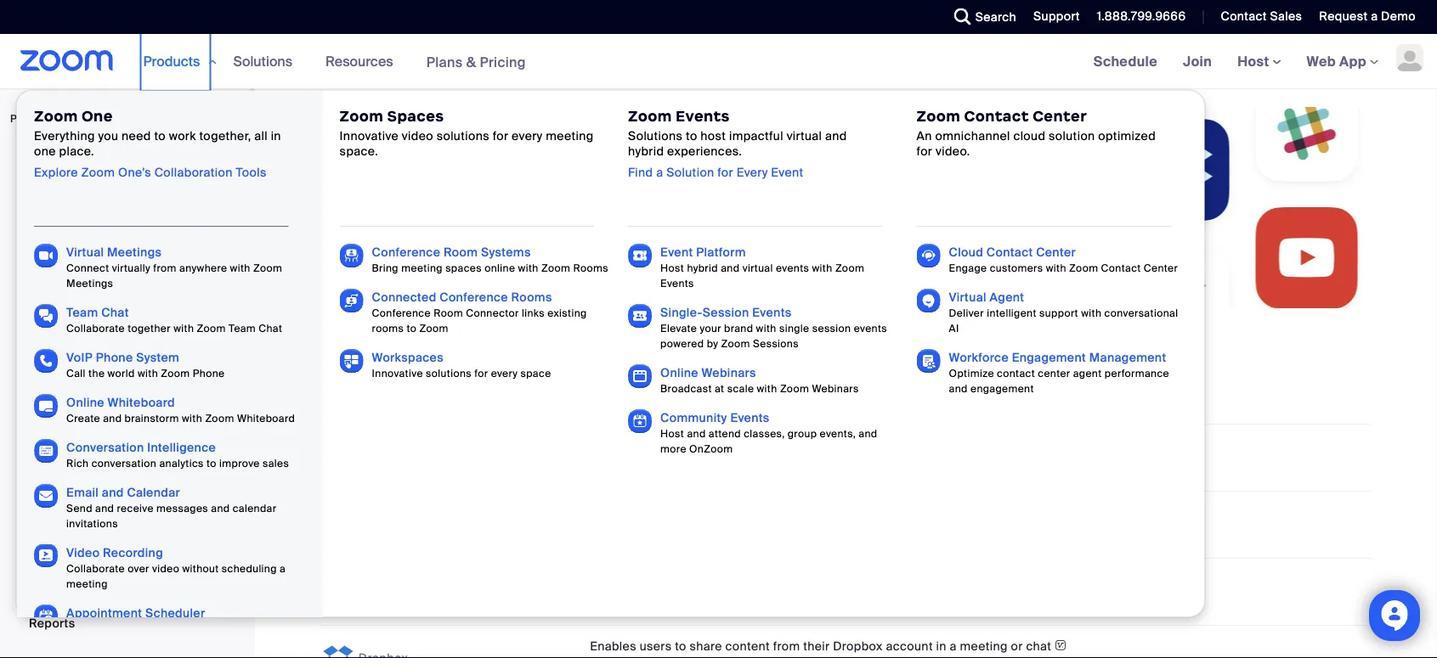 Task type: locate. For each thing, give the bounding box(es) containing it.
1 vertical spatial every
[[491, 367, 517, 380]]

to right rooms
[[406, 322, 416, 335]]

scheduler down video recording collaborate over video without scheduling a meeting
[[145, 605, 205, 621]]

2 vertical spatial webinars
[[812, 382, 859, 395]]

1 horizontal spatial app
[[1340, 52, 1367, 70]]

1 collaborate from the top
[[66, 322, 124, 335]]

virtual inside event platform host hybrid and virtual events with zoom events
[[742, 261, 773, 275]]

using down sessions
[[794, 369, 826, 385]]

0 vertical spatial meetings
[[29, 223, 84, 239]]

and down online whiteboard link
[[103, 412, 121, 425]]

contact inside zoom contact center an omnichannel cloud solution optimized for video.
[[964, 106, 1029, 125]]

0 vertical spatial calendar
[[404, 383, 457, 398]]

in inside application
[[936, 639, 947, 655]]

online
[[660, 365, 698, 380], [66, 394, 104, 410]]

meeting left or
[[960, 639, 1008, 655]]

1 vertical spatial online
[[66, 394, 104, 410]]

to inside "connected conference rooms conference room connector links existing rooms to zoom"
[[406, 322, 416, 335]]

agent
[[990, 289, 1024, 305]]

enables users to share content from their dropbox account in a meeting or chat
[[590, 639, 1052, 655]]

events up classes,
[[730, 410, 769, 425]]

zoom inside online webinars broadcast at scale with zoom webinars
[[780, 382, 809, 395]]

meetings
[[29, 223, 84, 239], [107, 244, 161, 260], [66, 277, 113, 290]]

zoom down anywhere
[[196, 322, 226, 335]]

zoom up existing at top left
[[541, 261, 570, 275]]

zoom inside virtual meetings connect virtually from anywhere with zoom meetings
[[253, 261, 282, 275]]

version image
[[1055, 637, 1067, 655]]

meetings for enables meetings to be scheduled using outlook calendars
[[640, 436, 694, 452]]

phone up world
[[95, 349, 133, 365]]

zoom right anywhere
[[253, 261, 282, 275]]

meeting right moving
[[546, 128, 593, 143]]

banner
[[0, 34, 1438, 659]]

using
[[794, 369, 826, 385], [794, 436, 826, 452]]

for inside zoom events solutions to host impactful virtual and hybrid experiences. find a solution for every event
[[717, 164, 733, 180]]

host for event platform
[[660, 261, 684, 275]]

and inside zoom events solutions to host impactful virtual and hybrid experiences. find a solution for every event
[[825, 128, 847, 143]]

online whiteboard image
[[34, 394, 57, 418]]

zoom up workspaces
[[419, 322, 448, 335]]

collaborate inside video recording collaborate over video without scheduling a meeting
[[66, 562, 124, 576]]

impactful
[[729, 128, 783, 143]]

need
[[121, 128, 151, 143]]

1 vertical spatial rooms
[[511, 289, 552, 305]]

0 horizontal spatial events
[[776, 261, 809, 275]]

with inside virtual agent deliver intelligent support with conversational ai
[[1081, 306, 1102, 320]]

webinars inside personal menu menu
[[29, 259, 83, 275]]

virtual right impactful
[[786, 128, 822, 143]]

in right the all
[[270, 128, 281, 143]]

1 vertical spatial host
[[660, 261, 684, 275]]

event inside event platform host hybrid and virtual events with zoom events
[[660, 244, 693, 260]]

contact
[[997, 367, 1035, 380]]

0 horizontal spatial webinars
[[29, 259, 83, 275]]

1 vertical spatial whiteboard
[[237, 412, 295, 425]]

to inside conversation intelligence rich conversation analytics to improve sales
[[206, 457, 216, 470]]

contact up omnichannel
[[964, 106, 1029, 125]]

1 enables from the top
[[590, 369, 637, 385]]

brainstorm
[[124, 412, 179, 425]]

0 vertical spatial virtual
[[786, 128, 822, 143]]

google down workspaces image
[[359, 383, 401, 398]]

1 vertical spatial event
[[660, 244, 693, 260]]

0 horizontal spatial from
[[153, 261, 176, 275]]

virtual up connect
[[66, 244, 104, 260]]

and right impactful
[[825, 128, 847, 143]]

community events host and attend classes, group events, and more onzoom
[[660, 410, 877, 456]]

a right account at the bottom right of the page
[[950, 639, 957, 655]]

video inside zoom spaces innovative video solutions for every meeting space.
[[402, 128, 433, 143]]

host up the more on the bottom
[[660, 427, 684, 440]]

enables up community events image
[[590, 369, 637, 385]]

virtual up deliver
[[949, 289, 986, 305]]

one
[[34, 143, 56, 159]]

hybrid inside zoom events solutions to host impactful virtual and hybrid experiences. find a solution for every event
[[628, 143, 664, 159]]

every inside workspaces innovative solutions for every space
[[491, 367, 517, 380]]

scheduler inside personal menu menu
[[29, 580, 89, 596]]

1 horizontal spatial chat
[[258, 322, 282, 335]]

1 horizontal spatial virtual
[[949, 289, 986, 305]]

conference up connector
[[439, 289, 508, 305]]

receive
[[116, 502, 153, 515]]

1 vertical spatial be
[[712, 436, 727, 452]]

video recording image
[[34, 544, 57, 568]]

center for cloud
[[1036, 244, 1076, 260]]

0 horizontal spatial hybrid
[[628, 143, 664, 159]]

2 be from the top
[[712, 436, 727, 452]]

0 vertical spatial center
[[1033, 106, 1087, 125]]

1 vertical spatial team
[[228, 322, 255, 335]]

google calendar image
[[321, 374, 355, 408]]

event platform host hybrid and virtual events with zoom events
[[660, 244, 864, 290]]

meetings down community events image
[[640, 436, 694, 452]]

2 horizontal spatial webinars
[[812, 382, 859, 395]]

2 enables from the top
[[590, 436, 637, 452]]

scheduled for outlook
[[730, 436, 791, 452]]

online up create
[[66, 394, 104, 410]]

0 vertical spatial calendars
[[875, 369, 934, 385]]

0 horizontal spatial event
[[660, 244, 693, 260]]

zoom up group
[[780, 382, 809, 395]]

conference
[[372, 244, 440, 260], [439, 289, 508, 305], [372, 306, 431, 320]]

and left calendar
[[211, 502, 229, 515]]

1 vertical spatial events
[[854, 322, 887, 335]]

event inside zoom events solutions to host impactful virtual and hybrid experiences. find a solution for every event
[[771, 164, 803, 180]]

and up invitations
[[95, 502, 114, 515]]

request a demo link
[[1307, 0, 1438, 34], [1320, 9, 1416, 24]]

1 vertical spatial meetings
[[640, 436, 694, 452]]

clips link
[[0, 500, 250, 534]]

messages
[[156, 502, 208, 515]]

to right users
[[675, 639, 687, 655]]

2 collaborate from the top
[[66, 562, 124, 576]]

with inside online webinars broadcast at scale with zoom webinars
[[757, 382, 777, 395]]

enables for enables users to share content from their dropbox account in a meeting or chat
[[590, 639, 637, 655]]

zoom inside zoom spaces innovative video solutions for every meeting space.
[[339, 106, 383, 125]]

event right event platform image
[[660, 244, 693, 260]]

0 horizontal spatial video
[[152, 562, 179, 576]]

voip phone system call the world with zoom phone
[[66, 349, 224, 380]]

video down spaces
[[402, 128, 433, 143]]

1 horizontal spatial hybrid
[[687, 261, 718, 275]]

0 vertical spatial online
[[660, 365, 698, 380]]

solutions down spaces
[[436, 128, 489, 143]]

innovative inside workspaces innovative solutions for every space
[[372, 367, 423, 380]]

1 vertical spatial personal
[[29, 366, 80, 382]]

calendar down workspaces innovative solutions for every space
[[404, 383, 457, 398]]

home
[[29, 152, 64, 167]]

room down connected conference rooms link
[[433, 306, 463, 320]]

appointment
[[66, 605, 142, 621]]

0 horizontal spatial virtual
[[742, 261, 773, 275]]

to left host
[[686, 128, 697, 143]]

platform
[[696, 244, 746, 260]]

call
[[66, 367, 85, 380]]

conference up bring
[[372, 244, 440, 260]]

with right 'scale'
[[757, 382, 777, 395]]

outlook calendar image
[[321, 441, 355, 475]]

1 vertical spatial video
[[152, 562, 179, 576]]

0 horizontal spatial in
[[270, 128, 281, 143]]

connect
[[66, 261, 109, 275]]

hybrid up the find
[[628, 143, 664, 159]]

appointment scheduler image
[[34, 605, 57, 629]]

virtual agent image
[[917, 289, 940, 312]]

collaborate down team chat link
[[66, 322, 124, 335]]

calendar
[[404, 383, 457, 398], [127, 485, 180, 500]]

every right are
[[511, 128, 542, 143]]

calendar up the receive
[[127, 485, 180, 500]]

0 vertical spatial in
[[270, 128, 281, 143]]

zoom up an at top right
[[917, 106, 960, 125]]

connected conference rooms image
[[339, 289, 363, 312]]

center inside zoom contact center an omnichannel cloud solution optimized for video.
[[1033, 106, 1087, 125]]

app right web
[[1340, 52, 1367, 70]]

zoom spaces innovative video solutions for every meeting space.
[[339, 106, 593, 159]]

personal for personal devices
[[29, 366, 80, 382]]

webinars up at
[[701, 365, 756, 380]]

personal down team chat icon
[[29, 330, 80, 346]]

contact up customers
[[986, 244, 1033, 260]]

in inside zoom one everything you need to work together, all in one place. explore zoom one's collaboration tools
[[270, 128, 281, 143]]

1 horizontal spatial phone
[[95, 349, 133, 365]]

scheduler
[[29, 580, 89, 596], [145, 605, 205, 621]]

attend
[[708, 427, 741, 440]]

a left demo
[[1371, 9, 1378, 24]]

plans & pricing link
[[426, 53, 526, 71], [426, 53, 526, 71]]

meetings down connect
[[66, 277, 113, 290]]

support link
[[1021, 0, 1085, 34], [1034, 9, 1080, 24]]

with right together
[[173, 322, 194, 335]]

web
[[1307, 52, 1336, 70]]

0 vertical spatial host
[[1238, 52, 1273, 70]]

for inside zoom contact center an omnichannel cloud solution optimized for video.
[[917, 143, 932, 159]]

zoom up integration heading
[[835, 261, 864, 275]]

events up single
[[776, 261, 809, 275]]

to inside zoom events solutions to host impactful virtual and hybrid experiences. find a solution for every event
[[686, 128, 697, 143]]

meetings up virtual meetings icon
[[29, 223, 84, 239]]

zoom up everything
[[34, 106, 78, 125]]

with up session
[[812, 261, 832, 275]]

1 vertical spatial hybrid
[[687, 261, 718, 275]]

0 vertical spatial whiteboard
[[107, 394, 175, 410]]

0 vertical spatial enables
[[590, 369, 637, 385]]

1 meetings from the top
[[640, 369, 694, 385]]

1 horizontal spatial whiteboard
[[237, 412, 295, 425]]

chat
[[101, 304, 129, 320], [258, 322, 282, 335]]

with inside 'conference room systems bring meeting spaces online with zoom rooms'
[[518, 261, 538, 275]]

conversation intelligence link
[[66, 440, 216, 455]]

0 horizontal spatial online
[[66, 394, 104, 410]]

web app button
[[1307, 52, 1379, 70]]

0 vertical spatial from
[[153, 261, 176, 275]]

connected
[[372, 289, 436, 305]]

using for outlook
[[794, 436, 826, 452]]

video right over
[[152, 562, 179, 576]]

phone inside personal menu menu
[[29, 295, 66, 310]]

0 vertical spatial hybrid
[[628, 143, 664, 159]]

enables inside application
[[590, 639, 637, 655]]

0 vertical spatial webinars
[[29, 259, 83, 275]]

room
[[443, 244, 478, 260], [433, 306, 463, 320]]

0 vertical spatial conference
[[372, 244, 440, 260]]

1 vertical spatial conference
[[439, 289, 508, 305]]

0 vertical spatial personal
[[29, 330, 80, 346]]

2 using from the top
[[794, 436, 826, 452]]

explore zoom one's collaboration tools link
[[34, 164, 266, 180]]

a right the find
[[656, 164, 663, 180]]

one
[[81, 106, 112, 125]]

from right 'virtually'
[[153, 261, 176, 275]]

1 be from the top
[[712, 369, 727, 385]]

and inside event platform host hybrid and virtual events with zoom events
[[721, 261, 739, 275]]

enables
[[590, 369, 637, 385], [590, 436, 637, 452], [590, 639, 637, 655]]

1 vertical spatial using
[[794, 436, 826, 452]]

events inside event platform host hybrid and virtual events with zoom events
[[660, 277, 694, 290]]

1 scheduled from the top
[[730, 369, 791, 385]]

profile picture image
[[1397, 44, 1424, 71]]

1 horizontal spatial rooms
[[573, 261, 608, 275]]

0 horizontal spatial phone
[[29, 295, 66, 310]]

zoom inside online whiteboard create and brainstorm with zoom whiteboard
[[205, 412, 234, 425]]

for left the video.
[[917, 143, 932, 159]]

0 vertical spatial meetings
[[640, 369, 694, 385]]

host down contact sales
[[1238, 52, 1273, 70]]

1 horizontal spatial webinars
[[701, 365, 756, 380]]

calendars left optimize
[[875, 369, 934, 385]]

zoom down brand
[[721, 337, 750, 350]]

broadcast
[[660, 382, 712, 395]]

0 vertical spatial rooms
[[573, 261, 608, 275]]

collaborate inside team chat collaborate together with zoom team chat
[[66, 322, 124, 335]]

zoom up intelligence
[[205, 412, 234, 425]]

3 enables from the top
[[590, 639, 637, 655]]

google
[[829, 369, 871, 385], [359, 383, 401, 398]]

contact sales
[[1221, 9, 1303, 24]]

solutions inside zoom spaces innovative video solutions for every meeting space.
[[436, 128, 489, 143]]

0 vertical spatial scheduler
[[29, 580, 89, 596]]

a right "scheduling"
[[279, 562, 285, 576]]

&
[[466, 53, 476, 71]]

for left every
[[717, 164, 733, 180]]

home link
[[0, 143, 250, 177]]

with inside team chat collaborate together with zoom team chat
[[173, 322, 194, 335]]

scale
[[727, 382, 754, 395]]

with right customers
[[1046, 261, 1066, 275]]

0 vertical spatial solutions
[[436, 128, 489, 143]]

events inside event platform host hybrid and virtual events with zoom events
[[776, 261, 809, 275]]

events up "single-"
[[660, 277, 694, 290]]

enables left users
[[590, 639, 637, 655]]

1 vertical spatial solutions
[[426, 367, 471, 380]]

host right event platform image
[[660, 261, 684, 275]]

1 vertical spatial virtual
[[742, 261, 773, 275]]

0 vertical spatial team
[[66, 304, 98, 320]]

voip
[[66, 349, 92, 365]]

0 vertical spatial scheduled
[[730, 369, 791, 385]]

0 vertical spatial room
[[443, 244, 478, 260]]

0 vertical spatial innovative
[[339, 128, 398, 143]]

1 vertical spatial scheduled
[[730, 436, 791, 452]]

events up single
[[752, 304, 791, 320]]

hybrid down event platform link
[[687, 261, 718, 275]]

host inside event platform host hybrid and virtual events with zoom events
[[660, 261, 684, 275]]

0 vertical spatial every
[[511, 128, 542, 143]]

1 horizontal spatial online
[[660, 365, 698, 380]]

email
[[66, 485, 98, 500]]

and
[[825, 128, 847, 143], [721, 261, 739, 275], [949, 382, 968, 395], [103, 412, 121, 425], [687, 427, 706, 440], [858, 427, 877, 440], [101, 485, 123, 500], [95, 502, 114, 515], [211, 502, 229, 515]]

2 horizontal spatial phone
[[192, 367, 224, 380]]

online for online whiteboard
[[66, 394, 104, 410]]

calendars for enables meetings to be scheduled using google calendars
[[875, 369, 934, 385]]

every left 'space'
[[491, 367, 517, 380]]

enables users to share content from their dropbox account in a meeting or chat application
[[590, 637, 1282, 656]]

personal contacts link
[[0, 321, 250, 355]]

1 horizontal spatial video
[[402, 128, 433, 143]]

online inside online whiteboard create and brainstorm with zoom whiteboard
[[66, 394, 104, 410]]

connected conference rooms link
[[372, 289, 552, 305]]

zoom down place.
[[81, 164, 115, 180]]

0 horizontal spatial calendar
[[127, 485, 180, 500]]

0 horizontal spatial scheduler
[[29, 580, 89, 596]]

0 horizontal spatial team
[[66, 304, 98, 320]]

1 vertical spatial app
[[562, 131, 591, 150]]

with up intelligence
[[182, 412, 202, 425]]

for right are
[[492, 128, 508, 143]]

1 horizontal spatial team
[[228, 322, 255, 335]]

one's
[[118, 164, 151, 180]]

virtual down platform
[[742, 261, 773, 275]]

room up spaces
[[443, 244, 478, 260]]

2 scheduled from the top
[[730, 436, 791, 452]]

1 vertical spatial virtual
[[949, 289, 986, 305]]

1 horizontal spatial solutions
[[628, 128, 682, 143]]

product information navigation
[[16, 34, 1206, 659]]

virtual inside virtual meetings connect virtually from anywhere with zoom meetings
[[66, 244, 104, 260]]

1 vertical spatial calendar
[[127, 485, 180, 500]]

1 horizontal spatial in
[[936, 639, 947, 655]]

zoom up space.
[[339, 106, 383, 125]]

with inside online whiteboard create and brainstorm with zoom whiteboard
[[182, 412, 202, 425]]

with up sessions
[[756, 322, 776, 335]]

solutions inside dropdown button
[[233, 52, 293, 70]]

events inside single-session events elevate your brand with single session events powered by zoom sessions
[[752, 304, 791, 320]]

cloud contact center engage customers with zoom contact center
[[949, 244, 1178, 275]]

center up solution
[[1033, 106, 1087, 125]]

host inside the community events host and attend classes, group events, and more onzoom
[[660, 427, 684, 440]]

events,
[[820, 427, 856, 440]]

events up host
[[675, 106, 730, 125]]

1 vertical spatial webinars
[[701, 365, 756, 380]]

meeting inside video recording collaborate over video without scheduling a meeting
[[66, 578, 107, 591]]

contacts
[[83, 330, 136, 346]]

virtual meetings image
[[34, 244, 57, 267]]

their
[[804, 639, 830, 655]]

virtual inside virtual agent deliver intelligent support with conversational ai
[[949, 289, 986, 305]]

using left the outlook
[[794, 436, 826, 452]]

app inside meetings navigation
[[1340, 52, 1367, 70]]

brand
[[724, 322, 753, 335]]

host
[[1238, 52, 1273, 70], [660, 261, 684, 275], [660, 427, 684, 440]]

1 personal from the top
[[29, 330, 80, 346]]

for inside zoom spaces innovative video solutions for every meeting space.
[[492, 128, 508, 143]]

calendars for enables meetings to be scheduled using outlook calendars
[[878, 436, 937, 452]]

at
[[715, 382, 724, 395]]

0 vertical spatial app
[[1340, 52, 1367, 70]]

and down optimize
[[949, 382, 968, 395]]

with down systems at the top of page
[[518, 261, 538, 275]]

schedule
[[1094, 52, 1158, 70]]

0 vertical spatial be
[[712, 369, 727, 385]]

webinars up events,
[[812, 382, 859, 395]]

yahoo calendar image
[[321, 509, 355, 543]]

conference inside 'conference room systems bring meeting spaces online with zoom rooms'
[[372, 244, 440, 260]]

integration heading
[[321, 315, 1371, 339]]

meetings up 'virtually'
[[107, 244, 161, 260]]

conversational
[[1104, 306, 1178, 320]]

2 meetings from the top
[[640, 436, 694, 452]]

conversation intelligence image
[[34, 439, 57, 463]]

1 vertical spatial scheduler
[[145, 605, 205, 621]]

rooms left event platform image
[[573, 261, 608, 275]]

1 vertical spatial room
[[433, 306, 463, 320]]

0 vertical spatial phone
[[29, 295, 66, 310]]

world
[[107, 367, 134, 380]]

omnichannel
[[935, 128, 1010, 143]]

online
[[484, 261, 515, 275]]

1 vertical spatial meetings
[[107, 244, 161, 260]]

video
[[402, 128, 433, 143], [152, 562, 179, 576]]

app
[[1340, 52, 1367, 70], [562, 131, 591, 150]]

1 horizontal spatial scheduler
[[145, 605, 205, 621]]

0 vertical spatial events
[[776, 261, 809, 275]]

find
[[628, 164, 653, 180]]

engagement
[[1012, 349, 1086, 365]]

events inside the community events host and attend classes, group events, and more onzoom
[[730, 410, 769, 425]]

1 vertical spatial solutions
[[628, 128, 682, 143]]

video inside video recording collaborate over video without scheduling a meeting
[[152, 562, 179, 576]]

2 personal from the top
[[29, 366, 80, 382]]

collaborate down video
[[66, 562, 124, 576]]

0 vertical spatial using
[[794, 369, 826, 385]]

calendars
[[875, 369, 934, 385], [878, 436, 937, 452]]

1 horizontal spatial from
[[773, 639, 800, 655]]

conference down connected
[[372, 306, 431, 320]]

1 horizontal spatial event
[[771, 164, 803, 180]]

a inside zoom events solutions to host impactful virtual and hybrid experiences. find a solution for every event
[[656, 164, 663, 180]]

in right account at the bottom right of the page
[[936, 639, 947, 655]]

1 vertical spatial center
[[1036, 244, 1076, 260]]

online inside online webinars broadcast at scale with zoom webinars
[[660, 365, 698, 380]]

center up customers
[[1036, 244, 1076, 260]]

application
[[590, 570, 1282, 589]]

hybrid
[[628, 143, 664, 159], [687, 261, 718, 275]]

schedule link
[[1081, 34, 1171, 88]]

in
[[270, 128, 281, 143], [936, 639, 947, 655]]

demo
[[1382, 9, 1416, 24]]

1 vertical spatial from
[[773, 639, 800, 655]]

innovative down spaces
[[339, 128, 398, 143]]

1 using from the top
[[794, 369, 826, 385]]

events right session
[[854, 322, 887, 335]]

recordings link
[[0, 464, 250, 498]]

enables down community events image
[[590, 436, 637, 452]]

0 vertical spatial video
[[402, 128, 433, 143]]

from left their at the right of the page
[[773, 639, 800, 655]]

meeting down video
[[66, 578, 107, 591]]

zoom inside event platform host hybrid and virtual events with zoom events
[[835, 261, 864, 275]]

zoom up virtual agent deliver intelligent support with conversational ai
[[1069, 261, 1098, 275]]

join link
[[1171, 34, 1225, 88]]

0 vertical spatial solutions
[[233, 52, 293, 70]]

1 vertical spatial enables
[[590, 436, 637, 452]]



Task type: describe. For each thing, give the bounding box(es) containing it.
host for community events
[[660, 427, 684, 440]]

zoom inside zoom contact center an omnichannel cloud solution optimized for video.
[[917, 106, 960, 125]]

a inside video recording collaborate over video without scheduling a meeting
[[279, 562, 285, 576]]

banner containing zoom one
[[0, 34, 1438, 659]]

2 vertical spatial meetings
[[66, 277, 113, 290]]

2 vertical spatial conference
[[372, 306, 431, 320]]

center
[[1038, 367, 1070, 380]]

0 horizontal spatial whiteboard
[[107, 394, 175, 410]]

events inside zoom events solutions to host impactful virtual and hybrid experiences. find a solution for every event
[[675, 106, 730, 125]]

conference room systems image
[[339, 244, 363, 267]]

meeting inside zoom spaces innovative video solutions for every meeting space.
[[546, 128, 593, 143]]

innovative inside zoom spaces innovative video solutions for every meeting space.
[[339, 128, 398, 143]]

room inside "connected conference rooms conference room connector links existing rooms to zoom"
[[433, 306, 463, 320]]

host
[[700, 128, 726, 143]]

zoom inside zoom events solutions to host impactful virtual and hybrid experiences. find a solution for every event
[[628, 106, 672, 125]]

single-session events elevate your brand with single session events powered by zoom sessions
[[660, 304, 887, 350]]

meetings for enables meetings to be scheduled using google calendars
[[640, 369, 694, 385]]

by
[[707, 337, 718, 350]]

single
[[779, 322, 809, 335]]

notes link
[[0, 428, 250, 462]]

products button
[[143, 34, 216, 88]]

to down community
[[697, 436, 709, 452]]

zoom inside team chat collaborate together with zoom team chat
[[196, 322, 226, 335]]

be for google
[[712, 369, 727, 385]]

resources
[[326, 52, 393, 70]]

meetings inside meetings link
[[29, 223, 84, 239]]

marketplace image
[[783, 107, 1438, 353]]

scheduler inside product information navigation
[[145, 605, 205, 621]]

work
[[169, 128, 196, 143]]

video recording collaborate over video without scheduling a meeting
[[66, 545, 285, 591]]

zoom inside voip phone system call the world with zoom phone
[[160, 367, 190, 380]]

bring
[[372, 261, 398, 275]]

engage
[[949, 261, 987, 275]]

virtual agent deliver intelligent support with conversational ai
[[949, 289, 1178, 335]]

sales
[[1270, 9, 1303, 24]]

place.
[[59, 143, 94, 159]]

space.
[[339, 143, 378, 159]]

events inside single-session events elevate your brand with single session events powered by zoom sessions
[[854, 322, 887, 335]]

single-
[[660, 304, 702, 320]]

optimized
[[1098, 128, 1156, 143]]

create
[[66, 412, 100, 425]]

an
[[917, 128, 932, 143]]

every
[[736, 164, 768, 180]]

settings
[[29, 544, 78, 560]]

your
[[700, 322, 721, 335]]

personal menu menu
[[0, 143, 250, 643]]

scheduled for google
[[730, 369, 791, 385]]

meetings link
[[0, 214, 250, 248]]

event platform link
[[660, 244, 746, 260]]

the
[[88, 367, 104, 380]]

in for one
[[270, 128, 281, 143]]

anywhere
[[179, 261, 227, 275]]

with inside voip phone system call the world with zoom phone
[[137, 367, 158, 380]]

classes,
[[744, 427, 785, 440]]

workspaces link
[[372, 349, 443, 365]]

and down community
[[687, 427, 706, 440]]

and inside workforce engagement management optimize contact center agent performance and engagement
[[949, 382, 968, 395]]

zoom logo image
[[20, 50, 114, 71]]

everything
[[34, 128, 95, 143]]

optimize
[[949, 367, 994, 380]]

session
[[812, 322, 851, 335]]

to inside application
[[675, 639, 687, 655]]

be for outlook
[[712, 436, 727, 452]]

community events image
[[628, 409, 652, 433]]

to left at
[[697, 369, 709, 385]]

rooms inside "connected conference rooms conference room connector links existing rooms to zoom"
[[511, 289, 552, 305]]

chat
[[1026, 639, 1052, 655]]

team chat image
[[34, 304, 57, 328]]

virtual for virtual agent
[[949, 289, 986, 305]]

team chat link
[[66, 304, 129, 320]]

enables meetings to be scheduled using outlook calendars
[[590, 436, 937, 452]]

virtual inside zoom events solutions to host impactful virtual and hybrid experiences. find a solution for every event
[[786, 128, 822, 143]]

systems
[[481, 244, 531, 260]]

for inside workspaces innovative solutions for every space
[[474, 367, 488, 380]]

conversation
[[91, 457, 156, 470]]

dropbox image
[[321, 643, 355, 659]]

cloud contact center image
[[917, 244, 940, 267]]

with inside the cloud contact center engage customers with zoom contact center
[[1046, 261, 1066, 275]]

google drive image
[[321, 576, 355, 610]]

more
[[660, 442, 686, 456]]

voip phone system image
[[34, 349, 57, 373]]

calendar
[[232, 502, 276, 515]]

and inside online whiteboard create and brainstorm with zoom whiteboard
[[103, 412, 121, 425]]

spaces
[[445, 261, 482, 275]]

share
[[690, 639, 722, 655]]

workspaces image
[[339, 349, 363, 373]]

zoom inside 'conference room systems bring meeting spaces online with zoom rooms'
[[541, 261, 570, 275]]

1 vertical spatial chat
[[258, 322, 282, 335]]

using for google
[[794, 369, 826, 385]]

room inside 'conference room systems bring meeting spaces online with zoom rooms'
[[443, 244, 478, 260]]

rooms inside 'conference room systems bring meeting spaces online with zoom rooms'
[[573, 261, 608, 275]]

sales
[[262, 457, 289, 470]]

community events link
[[660, 410, 769, 425]]

to right moving
[[543, 131, 558, 150]]

appointment scheduler
[[66, 605, 205, 621]]

and up the receive
[[101, 485, 123, 500]]

2 vertical spatial center
[[1144, 261, 1178, 275]]

meeting inside 'conference room systems bring meeting spaces online with zoom rooms'
[[401, 261, 442, 275]]

host button
[[1238, 52, 1282, 70]]

integrations
[[363, 131, 453, 150]]

workforce engagement management optimize contact center agent performance and engagement
[[949, 349, 1169, 395]]

cloud
[[949, 244, 983, 260]]

workforce engagement management image
[[917, 349, 940, 373]]

meeting inside application
[[960, 639, 1008, 655]]

center for zoom
[[1033, 106, 1087, 125]]

online whiteboard link
[[66, 394, 175, 410]]

collaborate for video
[[66, 562, 124, 576]]

in for users
[[936, 639, 947, 655]]

1 horizontal spatial google
[[829, 369, 871, 385]]

support
[[1034, 9, 1080, 24]]

0 horizontal spatial chat
[[101, 304, 129, 320]]

contact up conversational
[[1101, 261, 1141, 275]]

email calendar image
[[34, 484, 57, 508]]

online for online webinars
[[660, 365, 698, 380]]

sessions
[[753, 337, 799, 350]]

management
[[1089, 349, 1166, 365]]

video
[[66, 545, 99, 561]]

enables for enables meetings to be scheduled using google calendars
[[590, 369, 637, 385]]

event platform image
[[628, 244, 652, 267]]

connector
[[466, 306, 519, 320]]

intelligent
[[987, 306, 1037, 320]]

session
[[702, 304, 749, 320]]

request a demo
[[1320, 9, 1416, 24]]

elevate
[[660, 322, 697, 335]]

personal devices
[[29, 366, 130, 382]]

online webinars image
[[628, 364, 652, 388]]

devices
[[83, 366, 130, 382]]

web app
[[1307, 52, 1367, 70]]

experiences.
[[667, 143, 742, 159]]

solutions inside workspaces innovative solutions for every space
[[426, 367, 471, 380]]

video.
[[935, 143, 970, 159]]

from inside application
[[773, 639, 800, 655]]

or
[[1011, 639, 1023, 655]]

a inside application
[[950, 639, 957, 655]]

community
[[660, 410, 727, 425]]

from inside virtual meetings connect virtually from anywhere with zoom meetings
[[153, 261, 176, 275]]

all
[[254, 128, 267, 143]]

support
[[1039, 306, 1078, 320]]

to inside zoom one everything you need to work together, all in one place. explore zoom one's collaboration tools
[[154, 128, 165, 143]]

are
[[457, 131, 481, 150]]

hybrid inside event platform host hybrid and virtual events with zoom events
[[687, 261, 718, 275]]

virtual for virtual meetings
[[66, 244, 104, 260]]

personal contacts
[[29, 330, 136, 346]]

calendar inside "email and calendar send and receive messages and calendar invitations"
[[127, 485, 180, 500]]

reports link
[[0, 607, 250, 641]]

zoom inside "connected conference rooms conference room connector links existing rooms to zoom"
[[419, 322, 448, 335]]

with inside single-session events elevate your brand with single session events powered by zoom sessions
[[756, 322, 776, 335]]

with inside virtual meetings connect virtually from anywhere with zoom meetings
[[230, 261, 250, 275]]

every inside zoom spaces innovative video solutions for every meeting space.
[[511, 128, 542, 143]]

1 vertical spatial phone
[[95, 349, 133, 365]]

0 horizontal spatial google
[[359, 383, 401, 398]]

zoom inside the cloud contact center engage customers with zoom contact center
[[1069, 261, 1098, 275]]

with inside event platform host hybrid and virtual events with zoom events
[[812, 261, 832, 275]]

and right events,
[[858, 427, 877, 440]]

virtually
[[112, 261, 150, 275]]

group
[[787, 427, 817, 440]]

solution
[[1049, 128, 1095, 143]]

contact left sales
[[1221, 9, 1267, 24]]

analytics
[[159, 457, 203, 470]]

zoom inside single-session events elevate your brand with single session events powered by zoom sessions
[[721, 337, 750, 350]]

products
[[143, 52, 200, 70]]

collaborate for team
[[66, 322, 124, 335]]

find a solution for every event link
[[628, 164, 803, 180]]

solutions inside zoom events solutions to host impactful virtual and hybrid experiences. find a solution for every event
[[628, 128, 682, 143]]

single-session events image
[[628, 304, 652, 328]]

agent
[[1073, 367, 1102, 380]]

recording
[[102, 545, 163, 561]]

outlook
[[829, 436, 874, 452]]

personal for personal contacts
[[29, 330, 80, 346]]

meetings navigation
[[1081, 34, 1438, 90]]

solutions button
[[233, 34, 300, 88]]

explore
[[34, 164, 78, 180]]

links
[[522, 306, 544, 320]]

host inside meetings navigation
[[1238, 52, 1273, 70]]

0 horizontal spatial app
[[562, 131, 591, 150]]

enables for enables meetings to be scheduled using outlook calendars
[[590, 436, 637, 452]]



Task type: vqa. For each thing, say whether or not it's contained in the screenshot.


